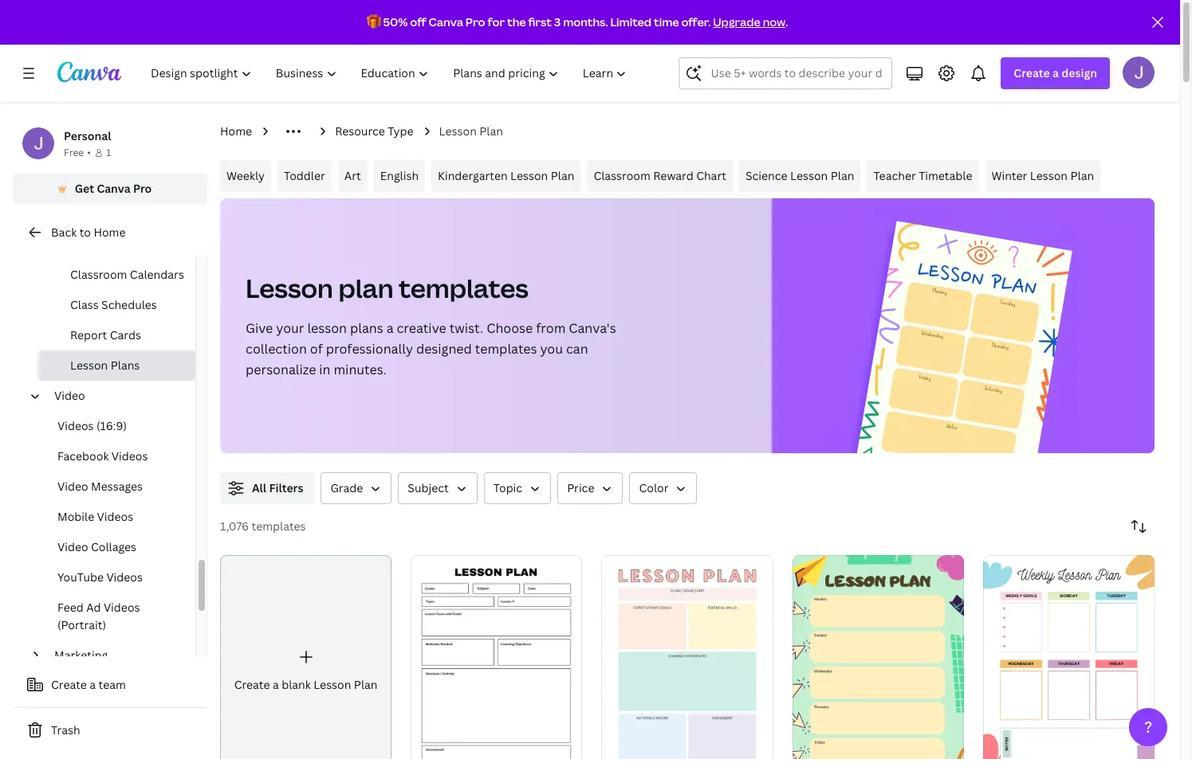 Task type: locate. For each thing, give the bounding box(es) containing it.
video for video
[[54, 388, 85, 403]]

1 horizontal spatial canva
[[429, 14, 463, 30]]

plan for science
[[831, 168, 854, 183]]

plans
[[350, 320, 383, 337]]

templates down the all filters
[[252, 519, 306, 534]]

home up weekly
[[220, 124, 252, 139]]

(portrait)
[[57, 618, 106, 633]]

a left blank
[[273, 678, 279, 693]]

resource type
[[335, 124, 414, 139]]

video for video messages
[[57, 479, 88, 494]]

None search field
[[679, 57, 893, 89]]

of
[[310, 340, 323, 358]]

Sort by button
[[1123, 511, 1155, 543]]

0 horizontal spatial home
[[94, 225, 126, 240]]

english
[[380, 168, 419, 183]]

.
[[786, 14, 788, 30]]

1 horizontal spatial classroom
[[594, 168, 651, 183]]

winter
[[992, 168, 1027, 183]]

filters
[[269, 481, 303, 496]]

back to home
[[51, 225, 126, 240]]

lesson right kindergarten
[[510, 168, 548, 183]]

facebook
[[57, 449, 109, 464]]

canva inside button
[[97, 181, 130, 196]]

classroom down newsletters
[[70, 267, 127, 282]]

english link
[[374, 160, 425, 192]]

lesson
[[307, 320, 347, 337]]

video inside 'link'
[[57, 540, 88, 555]]

video up mobile
[[57, 479, 88, 494]]

classroom for classroom calendars
[[70, 267, 127, 282]]

0 vertical spatial classroom
[[594, 168, 651, 183]]

videos down video messages link
[[97, 510, 133, 525]]

personal
[[64, 128, 111, 144]]

create a blank lesson plan
[[234, 678, 378, 693]]

give
[[246, 320, 273, 337]]

free •
[[64, 146, 91, 159]]

•
[[87, 146, 91, 159]]

type
[[388, 124, 414, 139]]

video link
[[48, 381, 186, 411]]

1 vertical spatial templates
[[475, 340, 537, 358]]

a inside dropdown button
[[1053, 65, 1059, 81]]

classroom reward chart link
[[587, 160, 733, 192]]

jacob simon image
[[1123, 57, 1155, 89]]

you
[[540, 340, 563, 358]]

classroom left reward
[[594, 168, 651, 183]]

can
[[566, 340, 588, 358]]

back to home link
[[13, 217, 207, 249]]

create left design
[[1014, 65, 1050, 81]]

1 vertical spatial canva
[[97, 181, 130, 196]]

pro
[[466, 14, 485, 30], [133, 181, 152, 196]]

lesson down report on the top left of page
[[70, 358, 108, 373]]

video messages link
[[26, 472, 195, 502]]

1 horizontal spatial create
[[234, 678, 270, 693]]

collection
[[246, 340, 307, 358]]

classroom for classroom reward chart
[[594, 168, 651, 183]]

templates up twist.
[[399, 271, 529, 305]]

mobile videos link
[[26, 502, 195, 533]]

class
[[70, 297, 99, 313]]

professionally
[[326, 340, 413, 358]]

to
[[79, 225, 91, 240]]

time
[[654, 14, 679, 30]]

report cards
[[70, 328, 141, 343]]

kindergarten lesson plan
[[438, 168, 574, 183]]

facebook videos link
[[26, 442, 195, 472]]

lesson right winter
[[1030, 168, 1068, 183]]

1,076
[[220, 519, 249, 534]]

chart
[[696, 168, 726, 183]]

videos
[[57, 419, 94, 434], [111, 449, 148, 464], [97, 510, 133, 525], [106, 570, 143, 585], [104, 600, 140, 616]]

1 vertical spatial classroom
[[70, 267, 127, 282]]

youtube videos
[[57, 570, 143, 585]]

feed ad videos (portrait) link
[[26, 593, 195, 641]]

create inside button
[[51, 678, 87, 693]]

lesson up kindergarten
[[439, 124, 477, 139]]

grade
[[330, 481, 363, 496]]

creative
[[397, 320, 446, 337]]

a right plans
[[386, 320, 394, 337]]

mobile videos
[[57, 510, 133, 525]]

pro up the back to home link
[[133, 181, 152, 196]]

0 vertical spatial home
[[220, 124, 252, 139]]

colorful playful weekly lesson plan image
[[983, 556, 1155, 760]]

a for create a team
[[90, 678, 96, 693]]

pro left the for
[[466, 14, 485, 30]]

0 vertical spatial video
[[54, 388, 85, 403]]

lesson right science
[[790, 168, 828, 183]]

report cards link
[[38, 321, 195, 351]]

create left blank
[[234, 678, 270, 693]]

video down mobile
[[57, 540, 88, 555]]

lesson right blank
[[314, 678, 351, 693]]

a left design
[[1053, 65, 1059, 81]]

class schedules link
[[38, 290, 195, 321]]

winter lesson plan
[[992, 168, 1094, 183]]

canva's
[[569, 320, 616, 337]]

design
[[1062, 65, 1097, 81]]

feed ad videos (portrait)
[[57, 600, 140, 633]]

free
[[64, 146, 84, 159]]

videos down collages
[[106, 570, 143, 585]]

1 horizontal spatial home
[[220, 124, 252, 139]]

plan for winter
[[1070, 168, 1094, 183]]

grade button
[[321, 473, 392, 505]]

0 vertical spatial templates
[[399, 271, 529, 305]]

home right to
[[94, 225, 126, 240]]

blank print-friendly simple lesson plan image
[[411, 556, 582, 760]]

all filters button
[[220, 473, 315, 505]]

youtube
[[57, 570, 104, 585]]

weekly
[[226, 168, 265, 183]]

0 horizontal spatial classroom
[[70, 267, 127, 282]]

create inside dropdown button
[[1014, 65, 1050, 81]]

a left team
[[90, 678, 96, 693]]

a inside button
[[90, 678, 96, 693]]

videos inside feed ad videos (portrait)
[[104, 600, 140, 616]]

newsletters link
[[38, 230, 195, 260]]

lesson
[[439, 124, 477, 139], [510, 168, 548, 183], [790, 168, 828, 183], [1030, 168, 1068, 183], [246, 271, 333, 305], [70, 358, 108, 373], [314, 678, 351, 693]]

canva right 'off'
[[429, 14, 463, 30]]

ad
[[86, 600, 101, 616]]

video up "videos (16:9)"
[[54, 388, 85, 403]]

2 horizontal spatial create
[[1014, 65, 1050, 81]]

create down marketing
[[51, 678, 87, 693]]

1 vertical spatial video
[[57, 479, 88, 494]]

templates inside give your lesson plans a creative twist. choose from canva's collection of professionally designed templates you can personalize in minutes.
[[475, 340, 537, 358]]

messages
[[91, 479, 143, 494]]

off
[[410, 14, 426, 30]]

templates
[[399, 271, 529, 305], [475, 340, 537, 358], [252, 519, 306, 534]]

classroom calendars link
[[38, 260, 195, 290]]

0 horizontal spatial pro
[[133, 181, 152, 196]]

classroom
[[594, 168, 651, 183], [70, 267, 127, 282]]

videos up messages
[[111, 449, 148, 464]]

all filters
[[252, 481, 303, 496]]

video collages
[[57, 540, 136, 555]]

canva right get
[[97, 181, 130, 196]]

1 vertical spatial pro
[[133, 181, 152, 196]]

(16:9)
[[96, 419, 127, 434]]

1 vertical spatial home
[[94, 225, 126, 240]]

science lesson plan
[[746, 168, 854, 183]]

report
[[70, 328, 107, 343]]

the
[[507, 14, 526, 30]]

subject button
[[398, 473, 477, 505]]

🎁 50% off canva pro for the first 3 months. limited time offer. upgrade now .
[[366, 14, 788, 30]]

videos right ad
[[104, 600, 140, 616]]

classroom reward chart
[[594, 168, 726, 183]]

1 horizontal spatial pro
[[466, 14, 485, 30]]

a for create a blank lesson plan
[[273, 678, 279, 693]]

videos for mobile videos
[[97, 510, 133, 525]]

templates down choose
[[475, 340, 537, 358]]

price
[[567, 481, 594, 496]]

0 horizontal spatial create
[[51, 678, 87, 693]]

plans
[[111, 358, 140, 373]]

create for create a team
[[51, 678, 87, 693]]

2 vertical spatial video
[[57, 540, 88, 555]]

0 horizontal spatial canva
[[97, 181, 130, 196]]

video
[[54, 388, 85, 403], [57, 479, 88, 494], [57, 540, 88, 555]]

get canva pro button
[[13, 174, 207, 204]]



Task type: vqa. For each thing, say whether or not it's contained in the screenshot.
the sell
no



Task type: describe. For each thing, give the bounding box(es) containing it.
newsletters
[[70, 237, 135, 252]]

lesson plan templates
[[246, 271, 529, 305]]

science lesson plan link
[[739, 160, 861, 192]]

months.
[[563, 14, 608, 30]]

video collages link
[[26, 533, 195, 563]]

art
[[344, 168, 361, 183]]

now
[[763, 14, 786, 30]]

back
[[51, 225, 77, 240]]

video messages
[[57, 479, 143, 494]]

create for create a design
[[1014, 65, 1050, 81]]

teacher timetable link
[[867, 160, 979, 192]]

teacher timetable
[[873, 168, 972, 183]]

kindergarten lesson plan link
[[431, 160, 581, 192]]

classroom calendars
[[70, 267, 184, 282]]

plan
[[338, 271, 394, 305]]

videos for youtube videos
[[106, 570, 143, 585]]

trash
[[51, 723, 80, 738]]

3
[[554, 14, 561, 30]]

create for create a blank lesson plan
[[234, 678, 270, 693]]

pro inside button
[[133, 181, 152, 196]]

0 vertical spatial canva
[[429, 14, 463, 30]]

your
[[276, 320, 304, 337]]

2 vertical spatial templates
[[252, 519, 306, 534]]

create a design button
[[1001, 57, 1110, 89]]

timetable
[[919, 168, 972, 183]]

designed
[[416, 340, 472, 358]]

schedules
[[101, 297, 157, 313]]

topic
[[493, 481, 522, 496]]

top level navigation element
[[140, 57, 641, 89]]

colorful vibrant school supplies lesson plan image
[[792, 556, 964, 760]]

personalize
[[246, 361, 316, 379]]

marketing
[[54, 648, 108, 663]]

lesson up your
[[246, 271, 333, 305]]

home link
[[220, 123, 252, 140]]

lesson plan
[[439, 124, 503, 139]]

facebook videos
[[57, 449, 148, 464]]

all
[[252, 481, 266, 496]]

reward
[[653, 168, 694, 183]]

a for create a design
[[1053, 65, 1059, 81]]

pastel simple preschool lesson plan image
[[602, 556, 773, 760]]

mobile
[[57, 510, 94, 525]]

1
[[106, 146, 111, 159]]

lesson plans
[[70, 358, 140, 373]]

feed
[[57, 600, 84, 616]]

get canva pro
[[75, 181, 152, 196]]

create a design
[[1014, 65, 1097, 81]]

kindergarten
[[438, 168, 508, 183]]

toddler
[[284, 168, 325, 183]]

plan for kindergarten
[[551, 168, 574, 183]]

create a team
[[51, 678, 126, 693]]

science
[[746, 168, 788, 183]]

videos up the 'facebook'
[[57, 419, 94, 434]]

in
[[319, 361, 331, 379]]

videos (16:9) link
[[26, 411, 195, 442]]

videos for facebook videos
[[111, 449, 148, 464]]

class schedules
[[70, 297, 157, 313]]

Search search field
[[711, 58, 882, 89]]

upgrade now button
[[713, 14, 786, 30]]

videos (16:9)
[[57, 419, 127, 434]]

create a blank lesson plan link
[[220, 556, 392, 760]]

trash link
[[13, 715, 207, 747]]

blank
[[282, 678, 311, 693]]

create a team button
[[13, 670, 207, 702]]

get
[[75, 181, 94, 196]]

color
[[639, 481, 669, 496]]

collages
[[91, 540, 136, 555]]

limited
[[610, 14, 652, 30]]

team
[[99, 678, 126, 693]]

art link
[[338, 160, 367, 192]]

give your lesson plans a creative twist. choose from canva's collection of professionally designed templates you can personalize in minutes.
[[246, 320, 616, 379]]

topic button
[[484, 473, 551, 505]]

subject
[[408, 481, 449, 496]]

color button
[[630, 473, 697, 505]]

resource
[[335, 124, 385, 139]]

twist.
[[450, 320, 483, 337]]

weekly link
[[220, 160, 271, 192]]

winter lesson plan link
[[985, 160, 1101, 192]]

offer.
[[681, 14, 711, 30]]

create a blank lesson plan element
[[220, 556, 392, 760]]

a inside give your lesson plans a creative twist. choose from canva's collection of professionally designed templates you can personalize in minutes.
[[386, 320, 394, 337]]

for
[[488, 14, 505, 30]]

1,076 templates
[[220, 519, 306, 534]]

video for video collages
[[57, 540, 88, 555]]

0 vertical spatial pro
[[466, 14, 485, 30]]



